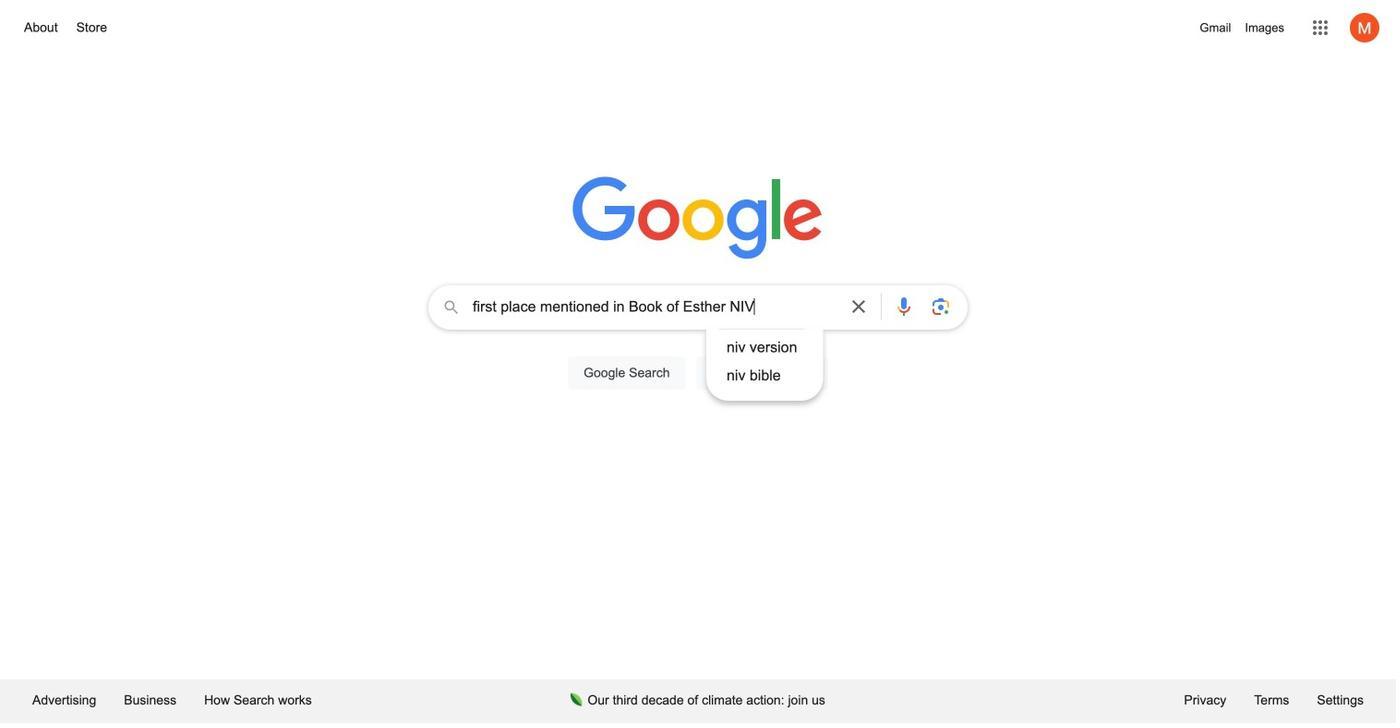 Task type: locate. For each thing, give the bounding box(es) containing it.
google image
[[573, 176, 824, 261]]

search by voice image
[[893, 296, 916, 318]]

None search field
[[18, 280, 1378, 411]]

Search text field
[[473, 297, 837, 322]]

list box
[[707, 334, 824, 390]]



Task type: describe. For each thing, give the bounding box(es) containing it.
search by image image
[[930, 296, 953, 318]]



Task type: vqa. For each thing, say whether or not it's contained in the screenshot.
Feedback link
no



